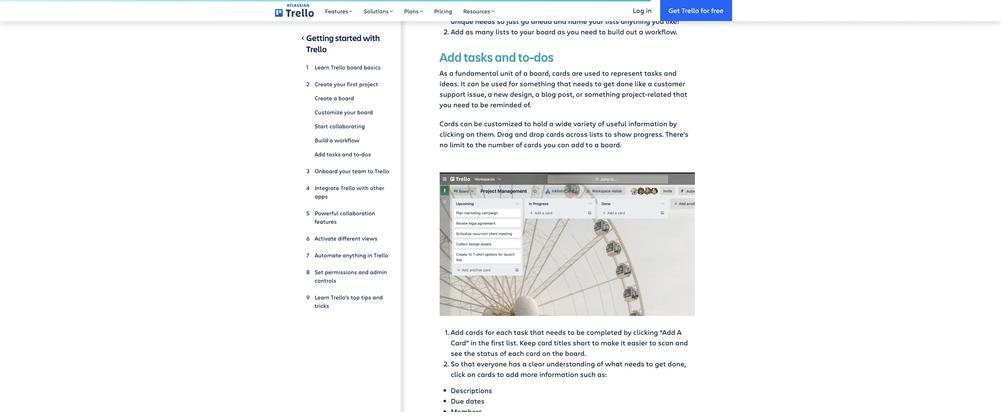 Task type: locate. For each thing, give the bounding box(es) containing it.
create a board link
[[306, 91, 390, 105]]

powerful collaboration features
[[315, 209, 375, 225]]

the
[[476, 140, 487, 150], [479, 338, 490, 348], [464, 349, 475, 358], [553, 349, 564, 358]]

drag
[[497, 130, 513, 139]]

0 vertical spatial information
[[629, 119, 668, 128]]

to down issue,
[[472, 100, 479, 110]]

used up new
[[491, 79, 507, 88]]

by inside cards can be customized to hold a wide variety of useful information by clicking on them. drag and drop cards across lists to show progress. there's no limit to the number of cards you can add to a board.
[[670, 119, 677, 128]]

of right number
[[516, 140, 522, 150]]

and inside cards can be customized to hold a wide variety of useful information by clicking on them. drag and drop cards across lists to show progress. there's no limit to the number of cards you can add to a board.
[[515, 130, 528, 139]]

board for customize your board
[[357, 108, 373, 116]]

are
[[572, 68, 583, 78]]

learn inside 'link'
[[315, 64, 330, 71]]

many
[[475, 27, 494, 37]]

0 horizontal spatial clicking
[[440, 130, 465, 139]]

on inside cards can be customized to hold a wide variety of useful information by clicking on them. drag and drop cards across lists to show progress. there's no limit to the number of cards you can add to a board.
[[466, 130, 475, 139]]

clicking up easier
[[634, 328, 659, 337]]

controls
[[315, 277, 337, 284]]

learn inside learn trello's top tips and tricks
[[315, 294, 330, 301]]

dos
[[534, 48, 554, 65], [362, 151, 371, 158]]

0 vertical spatial used
[[585, 68, 601, 78]]

onboard
[[315, 167, 338, 175]]

0 horizontal spatial information
[[540, 370, 579, 379]]

1 horizontal spatial used
[[585, 68, 601, 78]]

1 vertical spatial learn
[[315, 294, 330, 301]]

0 horizontal spatial add
[[506, 370, 519, 379]]

tasks up fundamental
[[464, 48, 493, 65]]

keep
[[520, 338, 536, 348]]

top
[[351, 294, 360, 301]]

on right click
[[467, 370, 476, 379]]

1 horizontal spatial dos
[[534, 48, 554, 65]]

0 horizontal spatial to-
[[354, 151, 362, 158]]

add down the build in the left top of the page
[[315, 151, 325, 158]]

add for add tasks and to-dos
[[315, 151, 325, 158]]

0 vertical spatial learn
[[315, 64, 330, 71]]

trello left started
[[306, 44, 327, 55]]

by up it on the bottom right
[[624, 328, 632, 337]]

1 vertical spatial for
[[509, 79, 518, 88]]

set permissions and admin controls link
[[306, 265, 390, 288]]

board inside 'link'
[[347, 64, 363, 71]]

of.
[[524, 100, 531, 110]]

solutions button
[[358, 0, 399, 21]]

first left list.
[[491, 338, 505, 348]]

dos inside the add tasks and to-dos as a fundamental unit of a board, cards are used to represent tasks and ideas. it can be used for something that needs to get done like a customer support issue, a new design, a blog post,  or something project-related that you need to be reminded of.
[[534, 48, 554, 65]]

can
[[468, 79, 480, 88], [460, 119, 472, 128], [558, 140, 570, 150]]

can right it at the left of page
[[468, 79, 480, 88]]

you inside cards can be customized to hold a wide variety of useful information by clicking on them. drag and drop cards across lists to show progress. there's no limit to the number of cards you can add to a board.
[[544, 140, 556, 150]]

0 horizontal spatial lists
[[496, 27, 510, 37]]

board. for to
[[601, 140, 622, 150]]

start
[[315, 122, 328, 130]]

2 horizontal spatial you
[[567, 27, 579, 37]]

completed
[[587, 328, 622, 337]]

your for create your first project
[[334, 80, 346, 88]]

the inside cards can be customized to hold a wide variety of useful information by clicking on them. drag and drop cards across lists to show progress. there's no limit to the number of cards you can add to a board.
[[476, 140, 487, 150]]

to right team
[[368, 167, 373, 175]]

2 learn from the top
[[315, 294, 330, 301]]

as
[[466, 27, 474, 37], [558, 27, 566, 37]]

atlassian trello image
[[275, 4, 314, 17]]

1 vertical spatial used
[[491, 79, 507, 88]]

for inside "get trello for free" link
[[701, 6, 710, 15]]

board. inside the add cards for each task that needs to be completed by clicking "add a card" in the first list. keep card titles short to make it easier to scan and see the status of each card on the board. so that everyone has a clear understanding of what needs to get done, click on cards to add more information such as:
[[565, 349, 586, 358]]

number
[[488, 140, 514, 150]]

with inside integrate trello with other apps
[[357, 184, 369, 192]]

to right many
[[511, 27, 518, 37]]

and down build a workflow link
[[342, 151, 353, 158]]

a right has
[[523, 359, 527, 369]]

get
[[669, 6, 680, 15]]

first inside the add cards for each task that needs to be completed by clicking "add a card" in the first list. keep card titles short to make it easier to scan and see the status of each card on the board. so that everyone has a clear understanding of what needs to get done, click on cards to add more information such as:
[[491, 338, 505, 348]]

0 vertical spatial to-
[[518, 48, 534, 65]]

to- for add tasks and to-dos
[[354, 151, 362, 158]]

of down list.
[[500, 349, 507, 358]]

automate
[[315, 252, 341, 259]]

progress.
[[634, 130, 664, 139]]

0 vertical spatial can
[[468, 79, 480, 88]]

2 vertical spatial in
[[471, 338, 477, 348]]

a up customize
[[334, 94, 337, 102]]

project
[[359, 80, 378, 88]]

2 vertical spatial needs
[[625, 359, 645, 369]]

0 vertical spatial need
[[581, 27, 597, 37]]

in right card"
[[471, 338, 477, 348]]

needs up titles
[[546, 328, 566, 337]]

0 vertical spatial first
[[347, 80, 358, 88]]

create
[[315, 80, 333, 88], [315, 94, 332, 102]]

your for customize your board
[[344, 108, 356, 116]]

cards
[[552, 68, 570, 78], [546, 130, 565, 139], [524, 140, 542, 150], [466, 328, 484, 337], [478, 370, 496, 379]]

to- inside the add tasks and to-dos as a fundamental unit of a board, cards are used to represent tasks and ideas. it can be used for something that needs to get done like a customer support issue, a new design, a blog post,  or something project-related that you need to be reminded of.
[[518, 48, 534, 65]]

needs up 'or'
[[573, 79, 593, 88]]

clicking inside cards can be customized to hold a wide variety of useful information by clicking on them. drag and drop cards across lists to show progress. there's no limit to the number of cards you can add to a board.
[[440, 130, 465, 139]]

1 horizontal spatial lists
[[590, 130, 604, 139]]

get left "done"
[[604, 79, 615, 88]]

with left other
[[357, 184, 369, 192]]

plans button
[[399, 0, 429, 21]]

create up customize
[[315, 94, 332, 102]]

add inside the add tasks and to-dos as a fundamental unit of a board, cards are used to represent tasks and ideas. it can be used for something that needs to get done like a customer support issue, a new design, a blog post,  or something project-related that you need to be reminded of.
[[440, 48, 462, 65]]

1 horizontal spatial you
[[544, 140, 556, 150]]

1 horizontal spatial needs
[[573, 79, 593, 88]]

add down has
[[506, 370, 519, 379]]

0 vertical spatial something
[[520, 79, 556, 88]]

a right as
[[450, 68, 454, 78]]

2 horizontal spatial needs
[[625, 359, 645, 369]]

1 vertical spatial to-
[[354, 151, 362, 158]]

each up has
[[508, 349, 524, 358]]

0 vertical spatial add
[[572, 140, 584, 150]]

first up create a board link
[[347, 80, 358, 88]]

in right log
[[646, 6, 652, 15]]

trello inside integrate trello with other apps
[[341, 184, 355, 192]]

1 vertical spatial lists
[[590, 130, 604, 139]]

customize your board
[[315, 108, 373, 116]]

onboard your team to trello
[[315, 167, 389, 175]]

1 vertical spatial board.
[[565, 349, 586, 358]]

pricing link
[[429, 0, 458, 21]]

1 learn from the top
[[315, 64, 330, 71]]

clicking down 'cards'
[[440, 130, 465, 139]]

create for create a board
[[315, 94, 332, 102]]

1 vertical spatial create
[[315, 94, 332, 102]]

add up card"
[[451, 328, 464, 337]]

issue,
[[468, 90, 486, 99]]

learn for learn trello board basics
[[315, 64, 330, 71]]

1 horizontal spatial board.
[[601, 140, 622, 150]]

your inside onboard your team to trello "link"
[[339, 167, 351, 175]]

2 horizontal spatial in
[[646, 6, 652, 15]]

create your first project
[[315, 80, 378, 88]]

limit
[[450, 140, 465, 150]]

0 horizontal spatial as
[[466, 27, 474, 37]]

0 vertical spatial get
[[604, 79, 615, 88]]

0 horizontal spatial by
[[624, 328, 632, 337]]

set permissions and admin controls
[[315, 268, 387, 284]]

done
[[617, 79, 633, 88]]

add down pricing
[[451, 27, 464, 37]]

create inside create your first project link
[[315, 80, 333, 88]]

a right like
[[648, 79, 652, 88]]

2 vertical spatial can
[[558, 140, 570, 150]]

0 horizontal spatial need
[[454, 100, 470, 110]]

0 vertical spatial with
[[363, 32, 380, 44]]

2 horizontal spatial for
[[701, 6, 710, 15]]

trello up create your first project at the top left of the page
[[331, 64, 346, 71]]

0 horizontal spatial for
[[486, 328, 495, 337]]

need left 'build' on the top
[[581, 27, 597, 37]]

an image showing how to add cards to a trello board image
[[440, 173, 695, 316]]

1 horizontal spatial clicking
[[634, 328, 659, 337]]

that
[[557, 79, 572, 88], [674, 90, 688, 99], [530, 328, 544, 337], [461, 359, 475, 369]]

start collaborating link
[[306, 119, 390, 133]]

2 horizontal spatial tasks
[[645, 68, 663, 78]]

dos up board,
[[534, 48, 554, 65]]

powerful collaboration features link
[[306, 206, 390, 229]]

information
[[629, 119, 668, 128], [540, 370, 579, 379]]

on up clear
[[542, 349, 551, 358]]

1 horizontal spatial add
[[572, 140, 584, 150]]

build a workflow
[[315, 136, 360, 144]]

can down the across
[[558, 140, 570, 150]]

dos up team
[[362, 151, 371, 158]]

that down customer
[[674, 90, 688, 99]]

board. for short
[[565, 349, 586, 358]]

1 horizontal spatial in
[[471, 338, 477, 348]]

information down the understanding
[[540, 370, 579, 379]]

integrate trello with other apps link
[[306, 181, 390, 203]]

trello down onboard your team to trello "link"
[[341, 184, 355, 192]]

create a board
[[315, 94, 354, 102]]

create for create your first project
[[315, 80, 333, 88]]

learn
[[315, 64, 330, 71], [315, 294, 330, 301]]

be
[[481, 79, 490, 88], [480, 100, 489, 110], [474, 119, 482, 128], [577, 328, 585, 337]]

1 vertical spatial with
[[357, 184, 369, 192]]

card right "keep" at the bottom of the page
[[538, 338, 553, 348]]

information up progress.
[[629, 119, 668, 128]]

1 horizontal spatial first
[[491, 338, 505, 348]]

tasks up like
[[645, 68, 663, 78]]

1 vertical spatial you
[[440, 100, 452, 110]]

needs
[[573, 79, 593, 88], [546, 328, 566, 337], [625, 359, 645, 369]]

0 vertical spatial in
[[646, 6, 652, 15]]

0 horizontal spatial used
[[491, 79, 507, 88]]

0 vertical spatial board.
[[601, 140, 622, 150]]

wide
[[556, 119, 572, 128]]

1 create from the top
[[315, 80, 333, 88]]

be up short
[[577, 328, 585, 337]]

2 vertical spatial you
[[544, 140, 556, 150]]

1 vertical spatial information
[[540, 370, 579, 379]]

0 vertical spatial on
[[466, 130, 475, 139]]

in right anything
[[368, 252, 373, 259]]

tasks down build a workflow
[[327, 151, 341, 158]]

2 vertical spatial tasks
[[327, 151, 341, 158]]

in inside "link"
[[646, 6, 652, 15]]

1 horizontal spatial need
[[581, 27, 597, 37]]

1 vertical spatial in
[[368, 252, 373, 259]]

create up create a board
[[315, 80, 333, 88]]

1 vertical spatial need
[[454, 100, 470, 110]]

0 horizontal spatial dos
[[362, 151, 371, 158]]

board. down show
[[601, 140, 622, 150]]

team
[[352, 167, 366, 175]]

0 vertical spatial for
[[701, 6, 710, 15]]

and down a
[[676, 338, 688, 348]]

across
[[566, 130, 588, 139]]

the up status
[[479, 338, 490, 348]]

and inside learn trello's top tips and tricks
[[373, 294, 383, 301]]

1 horizontal spatial by
[[670, 119, 677, 128]]

board. up the understanding
[[565, 349, 586, 358]]

2 create from the top
[[315, 94, 332, 102]]

by up there's at top
[[670, 119, 677, 128]]

cards left are
[[552, 68, 570, 78]]

build
[[315, 136, 328, 144]]

1 horizontal spatial as
[[558, 27, 566, 37]]

information inside cards can be customized to hold a wide variety of useful information by clicking on them. drag and drop cards across lists to show progress. there's no limit to the number of cards you can add to a board.
[[629, 119, 668, 128]]

a right hold
[[550, 119, 554, 128]]

onboard your team to trello link
[[306, 164, 390, 178]]

1 vertical spatial first
[[491, 338, 505, 348]]

used right are
[[585, 68, 601, 78]]

with for trello
[[357, 184, 369, 192]]

blog
[[542, 90, 556, 99]]

get left done, at right bottom
[[655, 359, 666, 369]]

0 vertical spatial clicking
[[440, 130, 465, 139]]

workflow.
[[645, 27, 678, 37]]

you inside the add tasks and to-dos as a fundamental unit of a board, cards are used to represent tasks and ideas. it can be used for something that needs to get done like a customer support issue, a new design, a blog post,  or something project-related that you need to be reminded of.
[[440, 100, 452, 110]]

something right 'or'
[[585, 90, 620, 99]]

card up clear
[[526, 349, 541, 358]]

with inside getting started with trello
[[363, 32, 380, 44]]

trello's
[[331, 294, 350, 301]]

1 horizontal spatial something
[[585, 90, 620, 99]]

1 as from the left
[[466, 27, 474, 37]]

1 vertical spatial add
[[506, 370, 519, 379]]

for left free
[[701, 6, 710, 15]]

information inside the add cards for each task that needs to be completed by clicking "add a card" in the first list. keep card titles short to make it easier to scan and see the status of each card on the board. so that everyone has a clear understanding of what needs to get done, click on cards to add more information such as:
[[540, 370, 579, 379]]

start collaborating
[[315, 122, 365, 130]]

be up them.
[[474, 119, 482, 128]]

1 vertical spatial dos
[[362, 151, 371, 158]]

0 horizontal spatial you
[[440, 100, 452, 110]]

1 vertical spatial each
[[508, 349, 524, 358]]

learn trello's top tips and tricks link
[[306, 291, 390, 313]]

trello up other
[[375, 167, 389, 175]]

0 vertical spatial dos
[[534, 48, 554, 65]]

your inside create your first project link
[[334, 80, 346, 88]]

board. inside cards can be customized to hold a wide variety of useful information by clicking on them. drag and drop cards across lists to show progress. there's no limit to the number of cards you can add to a board.
[[601, 140, 622, 150]]

cards down drop
[[524, 140, 542, 150]]

1 vertical spatial get
[[655, 359, 666, 369]]

and inside the add cards for each task that needs to be completed by clicking "add a card" in the first list. keep card titles short to make it easier to scan and see the status of each card on the board. so that everyone has a clear understanding of what needs to get done, click on cards to add more information such as:
[[676, 338, 688, 348]]

for inside the add cards for each task that needs to be completed by clicking "add a card" in the first list. keep card titles short to make it easier to scan and see the status of each card on the board. so that everyone has a clear understanding of what needs to get done, click on cards to add more information such as:
[[486, 328, 495, 337]]

features button
[[320, 0, 358, 21]]

add inside the add cards for each task that needs to be completed by clicking "add a card" in the first list. keep card titles short to make it easier to scan and see the status of each card on the board. so that everyone has a clear understanding of what needs to get done, click on cards to add more information such as:
[[451, 328, 464, 337]]

you
[[567, 27, 579, 37], [440, 100, 452, 110], [544, 140, 556, 150]]

1 horizontal spatial to-
[[518, 48, 534, 65]]

new
[[494, 90, 508, 99]]

0 vertical spatial needs
[[573, 79, 593, 88]]

can right 'cards'
[[460, 119, 472, 128]]

add down the across
[[572, 140, 584, 150]]

1 horizontal spatial for
[[509, 79, 518, 88]]

fundamental
[[456, 68, 499, 78]]

lists
[[496, 27, 510, 37], [590, 130, 604, 139]]

to left represent
[[602, 68, 609, 78]]

cards can be customized to hold a wide variety of useful information by clicking on them. drag and drop cards across lists to show progress. there's no limit to the number of cards you can add to a board.
[[440, 119, 689, 150]]

with right started
[[363, 32, 380, 44]]

anything
[[343, 252, 366, 259]]

0 horizontal spatial get
[[604, 79, 615, 88]]

1 horizontal spatial tasks
[[464, 48, 493, 65]]

apps
[[315, 193, 328, 200]]

of right unit
[[515, 68, 522, 78]]

and left drop
[[515, 130, 528, 139]]

lists right many
[[496, 27, 510, 37]]

1 horizontal spatial get
[[655, 359, 666, 369]]

0 horizontal spatial needs
[[546, 328, 566, 337]]

your inside customize your board link
[[344, 108, 356, 116]]

trello up the admin at the left of page
[[374, 252, 389, 259]]

collaborating
[[330, 122, 365, 130]]

clicking inside the add cards for each task that needs to be completed by clicking "add a card" in the first list. keep card titles short to make it easier to scan and see the status of each card on the board. so that everyone has a clear understanding of what needs to get done, click on cards to add more information such as:
[[634, 328, 659, 337]]

hold
[[533, 119, 548, 128]]

and left the admin at the left of page
[[359, 268, 369, 276]]

that up "keep" at the bottom of the page
[[530, 328, 544, 337]]

0 vertical spatial by
[[670, 119, 677, 128]]

2 vertical spatial for
[[486, 328, 495, 337]]

features
[[315, 218, 337, 225]]

activate different views link
[[306, 232, 390, 246]]

done,
[[668, 359, 686, 369]]

needs inside the add tasks and to-dos as a fundamental unit of a board, cards are used to represent tasks and ideas. it can be used for something that needs to get done like a customer support issue, a new design, a blog post,  or something project-related that you need to be reminded of.
[[573, 79, 593, 88]]

to- up team
[[354, 151, 362, 158]]

0 vertical spatial tasks
[[464, 48, 493, 65]]

each up list.
[[496, 328, 512, 337]]

dos for add tasks and to-dos
[[362, 151, 371, 158]]

the right see
[[464, 349, 475, 358]]

create inside create a board link
[[315, 94, 332, 102]]

trello
[[682, 6, 700, 15], [306, 44, 327, 55], [331, 64, 346, 71], [375, 167, 389, 175], [341, 184, 355, 192], [374, 252, 389, 259]]

to inside onboard your team to trello "link"
[[368, 167, 373, 175]]

to-
[[518, 48, 534, 65], [354, 151, 362, 158]]

get inside the add cards for each task that needs to be completed by clicking "add a card" in the first list. keep card titles short to make it easier to scan and see the status of each card on the board. so that everyone has a clear understanding of what needs to get done, click on cards to add more information such as:
[[655, 359, 666, 369]]

0 horizontal spatial tasks
[[327, 151, 341, 158]]

the down them.
[[476, 140, 487, 150]]

1 vertical spatial by
[[624, 328, 632, 337]]

other
[[370, 184, 385, 192]]

1 vertical spatial clicking
[[634, 328, 659, 337]]

of inside the add tasks and to-dos as a fundamental unit of a board, cards are used to represent tasks and ideas. it can be used for something that needs to get done like a customer support issue, a new design, a blog post,  or something project-related that you need to be reminded of.
[[515, 68, 522, 78]]

as:
[[598, 370, 607, 379]]

useful
[[607, 119, 627, 128]]

0 horizontal spatial board.
[[565, 349, 586, 358]]

customer
[[654, 79, 686, 88]]

to down useful
[[605, 130, 612, 139]]

can inside the add tasks and to-dos as a fundamental unit of a board, cards are used to represent tasks and ideas. it can be used for something that needs to get done like a customer support issue, a new design, a blog post,  or something project-related that you need to be reminded of.
[[468, 79, 480, 88]]

to- up board,
[[518, 48, 534, 65]]

1 horizontal spatial information
[[629, 119, 668, 128]]

that up post,
[[557, 79, 572, 88]]

resources button
[[458, 0, 500, 21]]

a right the build in the left top of the page
[[330, 136, 333, 144]]

0 vertical spatial create
[[315, 80, 333, 88]]

your for onboard your team to trello
[[339, 167, 351, 175]]

admin
[[370, 268, 387, 276]]



Task type: describe. For each thing, give the bounding box(es) containing it.
workflow
[[335, 136, 360, 144]]

1 vertical spatial can
[[460, 119, 472, 128]]

1 vertical spatial on
[[542, 349, 551, 358]]

dos for add tasks and to-dos as a fundamental unit of a board, cards are used to represent tasks and ideas. it can be used for something that needs to get done like a customer support issue, a new design, a blog post,  or something project-related that you need to be reminded of.
[[534, 48, 554, 65]]

be down fundamental
[[481, 79, 490, 88]]

automate anything in trello link
[[306, 248, 390, 262]]

with for started
[[363, 32, 380, 44]]

customize your board link
[[306, 105, 390, 119]]

to left hold
[[524, 119, 531, 128]]

"add
[[660, 328, 676, 337]]

log in link
[[625, 0, 661, 21]]

features
[[325, 7, 349, 15]]

build
[[608, 27, 625, 37]]

more
[[521, 370, 538, 379]]

has
[[509, 359, 521, 369]]

0 vertical spatial you
[[567, 27, 579, 37]]

solutions
[[364, 7, 389, 15]]

plans
[[404, 7, 419, 15]]

list.
[[506, 338, 518, 348]]

0 horizontal spatial first
[[347, 80, 358, 88]]

log in
[[633, 6, 652, 15]]

add for add as many lists to your board as you need to build out a workflow.
[[451, 27, 464, 37]]

to right limit
[[467, 140, 474, 150]]

no
[[440, 140, 448, 150]]

add for add cards for each task that needs to be completed by clicking "add a card" in the first list. keep card titles short to make it easier to scan and see the status of each card on the board. so that everyone has a clear understanding of what needs to get done, click on cards to add more information such as:
[[451, 328, 464, 337]]

collaboration
[[340, 209, 375, 217]]

learn trello board basics link
[[306, 60, 390, 74]]

be inside the add cards for each task that needs to be completed by clicking "add a card" in the first list. keep card titles short to make it easier to scan and see the status of each card on the board. so that everyone has a clear understanding of what needs to get done, click on cards to add more information such as:
[[577, 328, 585, 337]]

board for create a board
[[339, 94, 354, 102]]

to down everyone
[[497, 370, 504, 379]]

the down titles
[[553, 349, 564, 358]]

variety
[[574, 119, 596, 128]]

there's
[[666, 130, 689, 139]]

cards inside the add tasks and to-dos as a fundamental unit of a board, cards are used to represent tasks and ideas. it can be used for something that needs to get done like a customer support issue, a new design, a blog post,  or something project-related that you need to be reminded of.
[[552, 68, 570, 78]]

due
[[451, 397, 464, 406]]

customize
[[315, 108, 343, 116]]

scan
[[658, 338, 674, 348]]

understanding
[[547, 359, 595, 369]]

getting
[[306, 32, 334, 44]]

to left 'build' on the top
[[599, 27, 606, 37]]

resources
[[464, 7, 491, 15]]

click
[[451, 370, 466, 379]]

represent
[[611, 68, 643, 78]]

unit
[[500, 68, 513, 78]]

2 as from the left
[[558, 27, 566, 37]]

for for free
[[701, 6, 710, 15]]

create your first project link
[[306, 77, 390, 91]]

to down the completed
[[592, 338, 599, 348]]

a right out
[[639, 27, 644, 37]]

trello inside getting started with trello
[[306, 44, 327, 55]]

trello inside 'link'
[[331, 64, 346, 71]]

add cards for each task that needs to be completed by clicking "add a card" in the first list. keep card titles short to make it easier to scan and see the status of each card on the board. so that everyone has a clear understanding of what needs to get done, click on cards to add more information such as:
[[451, 328, 688, 379]]

integrate
[[315, 184, 339, 192]]

0 horizontal spatial something
[[520, 79, 556, 88]]

post,
[[558, 90, 575, 99]]

automate anything in trello
[[315, 252, 389, 259]]

cards down wide at the top
[[546, 130, 565, 139]]

getting started with trello
[[306, 32, 380, 55]]

tricks
[[315, 302, 329, 309]]

add inside cards can be customized to hold a wide variety of useful information by clicking on them. drag and drop cards across lists to show progress. there's no limit to the number of cards you can add to a board.
[[572, 140, 584, 150]]

views
[[362, 235, 378, 242]]

set
[[315, 268, 324, 276]]

learn trello's top tips and tricks
[[315, 294, 383, 309]]

cards down everyone
[[478, 370, 496, 379]]

see
[[451, 349, 463, 358]]

add as many lists to your board as you need to build out a workflow.
[[451, 27, 678, 37]]

add inside the add cards for each task that needs to be completed by clicking "add a card" in the first list. keep card titles short to make it easier to scan and see the status of each card on the board. so that everyone has a clear understanding of what needs to get done, click on cards to add more information such as:
[[506, 370, 519, 379]]

to down the across
[[586, 140, 593, 150]]

0 vertical spatial card
[[538, 338, 553, 348]]

1 vertical spatial card
[[526, 349, 541, 358]]

task
[[514, 328, 529, 337]]

clear
[[529, 359, 545, 369]]

powerful
[[315, 209, 339, 217]]

be inside cards can be customized to hold a wide variety of useful information by clicking on them. drag and drop cards across lists to show progress. there's no limit to the number of cards you can add to a board.
[[474, 119, 482, 128]]

1 vertical spatial tasks
[[645, 68, 663, 78]]

them.
[[477, 130, 496, 139]]

so
[[451, 359, 459, 369]]

board for learn trello board basics
[[347, 64, 363, 71]]

to- for add tasks and to-dos as a fundamental unit of a board, cards are used to represent tasks and ideas. it can be used for something that needs to get done like a customer support issue, a new design, a blog post,  or something project-related that you need to be reminded of.
[[518, 48, 534, 65]]

to down easier
[[647, 359, 654, 369]]

add for add tasks and to-dos as a fundamental unit of a board, cards are used to represent tasks and ideas. it can be used for something that needs to get done like a customer support issue, a new design, a blog post,  or something project-related that you need to be reminded of.
[[440, 48, 462, 65]]

by inside the add cards for each task that needs to be completed by clicking "add a card" in the first list. keep card titles short to make it easier to scan and see the status of each card on the board. so that everyone has a clear understanding of what needs to get done, click on cards to add more information such as:
[[624, 328, 632, 337]]

1 vertical spatial needs
[[546, 328, 566, 337]]

a left the blog
[[536, 90, 540, 99]]

different
[[338, 235, 361, 242]]

and up customer
[[664, 68, 677, 78]]

a down variety
[[595, 140, 599, 150]]

it
[[461, 79, 466, 88]]

for for each
[[486, 328, 495, 337]]

get trello for free link
[[661, 0, 732, 21]]

a inside the add cards for each task that needs to be completed by clicking "add a card" in the first list. keep card titles short to make it easier to scan and see the status of each card on the board. so that everyone has a clear understanding of what needs to get done, click on cards to add more information such as:
[[523, 359, 527, 369]]

customized
[[484, 119, 523, 128]]

tasks for add tasks and to-dos as a fundamental unit of a board, cards are used to represent tasks and ideas. it can be used for something that needs to get done like a customer support issue, a new design, a blog post,  or something project-related that you need to be reminded of.
[[464, 48, 493, 65]]

permissions
[[325, 268, 357, 276]]

trello inside "link"
[[375, 167, 389, 175]]

1 vertical spatial something
[[585, 90, 620, 99]]

like
[[635, 79, 646, 88]]

a left board,
[[524, 68, 528, 78]]

to up titles
[[568, 328, 575, 337]]

page progress progress bar
[[0, 0, 651, 1]]

a
[[678, 328, 682, 337]]

learn for learn trello's top tips and tricks
[[315, 294, 330, 301]]

0 horizontal spatial in
[[368, 252, 373, 259]]

of left useful
[[598, 119, 605, 128]]

activate different views
[[315, 235, 378, 242]]

show
[[614, 130, 632, 139]]

in inside the add cards for each task that needs to be completed by clicking "add a card" in the first list. keep card titles short to make it easier to scan and see the status of each card on the board. so that everyone has a clear understanding of what needs to get done, click on cards to add more information such as:
[[471, 338, 477, 348]]

trello right 'get'
[[682, 6, 700, 15]]

cards up card"
[[466, 328, 484, 337]]

integrate trello with other apps
[[315, 184, 385, 200]]

design,
[[510, 90, 534, 99]]

it
[[621, 338, 626, 348]]

be down issue,
[[480, 100, 489, 110]]

a left new
[[488, 90, 492, 99]]

to left scan
[[650, 338, 657, 348]]

free
[[712, 6, 724, 15]]

add tasks and to-dos as a fundamental unit of a board, cards are used to represent tasks and ideas. it can be used for something that needs to get done like a customer support issue, a new design, a blog post,  or something project-related that you need to be reminded of.
[[440, 48, 688, 110]]

and up unit
[[495, 48, 516, 65]]

0 vertical spatial lists
[[496, 27, 510, 37]]

status
[[477, 349, 498, 358]]

board,
[[530, 68, 551, 78]]

get trello for free
[[669, 6, 724, 15]]

that right so
[[461, 359, 475, 369]]

of up "as:"
[[597, 359, 604, 369]]

lists inside cards can be customized to hold a wide variety of useful information by clicking on them. drag and drop cards across lists to show progress. there's no limit to the number of cards you can add to a board.
[[590, 130, 604, 139]]

related
[[648, 90, 672, 99]]

get inside the add tasks and to-dos as a fundamental unit of a board, cards are used to represent tasks and ideas. it can be used for something that needs to get done like a customer support issue, a new design, a blog post,  or something project-related that you need to be reminded of.
[[604, 79, 615, 88]]

such
[[581, 370, 596, 379]]

easier
[[628, 338, 648, 348]]

0 vertical spatial each
[[496, 328, 512, 337]]

tasks for add tasks and to-dos
[[327, 151, 341, 158]]

2 vertical spatial on
[[467, 370, 476, 379]]

activate
[[315, 235, 337, 242]]

to left "done"
[[595, 79, 602, 88]]

and inside "set permissions and admin controls"
[[359, 268, 369, 276]]

log
[[633, 6, 645, 15]]

project-
[[622, 90, 648, 99]]

for inside the add tasks and to-dos as a fundamental unit of a board, cards are used to represent tasks and ideas. it can be used for something that needs to get done like a customer support issue, a new design, a blog post,  or something project-related that you need to be reminded of.
[[509, 79, 518, 88]]

build a workflow link
[[306, 133, 390, 147]]

need inside the add tasks and to-dos as a fundamental unit of a board, cards are used to represent tasks and ideas. it can be used for something that needs to get done like a customer support issue, a new design, a blog post,  or something project-related that you need to be reminded of.
[[454, 100, 470, 110]]

short
[[573, 338, 591, 348]]



Task type: vqa. For each thing, say whether or not it's contained in the screenshot.
board.
yes



